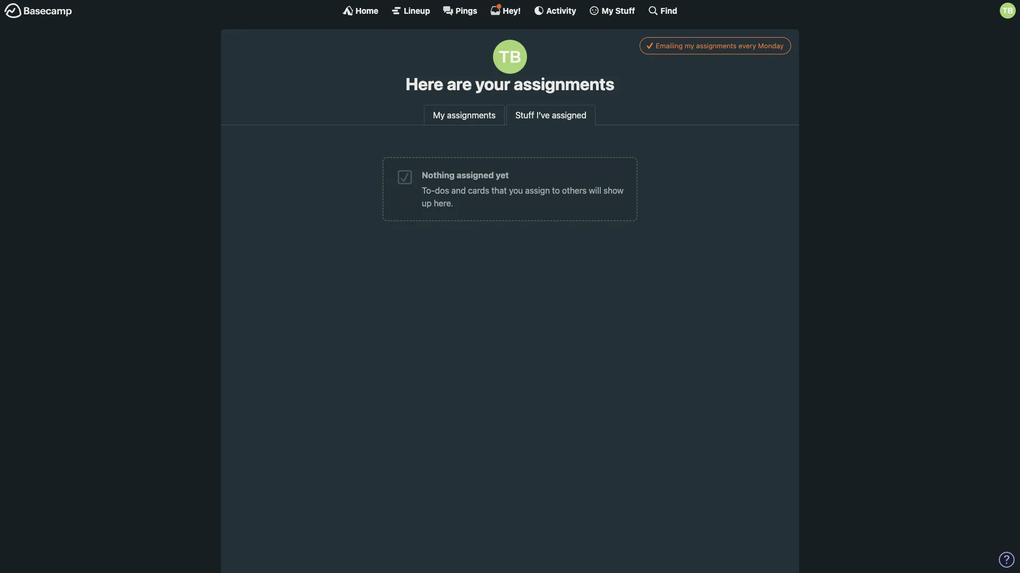 Task type: locate. For each thing, give the bounding box(es) containing it.
0 vertical spatial stuff
[[615, 6, 635, 15]]

1 vertical spatial stuff
[[515, 110, 534, 120]]

find
[[661, 6, 677, 15]]

assigned up cards
[[457, 170, 494, 180]]

0 horizontal spatial tim burton image
[[493, 40, 527, 74]]

stuff left i've
[[515, 110, 534, 120]]

0 horizontal spatial assignments
[[447, 110, 496, 120]]

stuff
[[615, 6, 635, 15], [515, 110, 534, 120]]

assignments up the stuff i've assigned
[[514, 74, 614, 94]]

here are your assignments
[[406, 74, 614, 94]]

activity
[[546, 6, 576, 15]]

others
[[562, 186, 587, 196]]

stuff left find popup button
[[615, 6, 635, 15]]

1 vertical spatial my
[[433, 110, 445, 120]]

assignments down are
[[447, 110, 496, 120]]

find button
[[648, 5, 677, 16]]

my assignments link
[[424, 105, 505, 125]]

my assignments
[[433, 110, 496, 120]]

assigned
[[552, 110, 586, 120], [457, 170, 494, 180]]

here.
[[434, 199, 453, 209]]

1 horizontal spatial assigned
[[552, 110, 586, 120]]

0 horizontal spatial my
[[433, 110, 445, 120]]

assignments inside button
[[696, 42, 737, 50]]

lineup
[[404, 6, 430, 15]]

tim burton image
[[1000, 3, 1016, 19], [493, 40, 527, 74]]

1 vertical spatial assigned
[[457, 170, 494, 180]]

your
[[475, 74, 510, 94]]

are
[[447, 74, 472, 94]]

and
[[451, 186, 466, 196]]

1 horizontal spatial assignments
[[514, 74, 614, 94]]

my right 'activity'
[[602, 6, 613, 15]]

2 horizontal spatial assignments
[[696, 42, 737, 50]]

0 vertical spatial tim burton image
[[1000, 3, 1016, 19]]

pings
[[456, 6, 477, 15]]

0 horizontal spatial assigned
[[457, 170, 494, 180]]

i've
[[536, 110, 550, 120]]

home link
[[343, 5, 378, 16]]

emailing
[[656, 42, 683, 50]]

my
[[602, 6, 613, 15], [433, 110, 445, 120]]

0 vertical spatial assigned
[[552, 110, 586, 120]]

to-
[[422, 186, 435, 196]]

my inside dropdown button
[[602, 6, 613, 15]]

emailing my assignments every monday button
[[640, 37, 791, 54]]

1 vertical spatial assignments
[[514, 74, 614, 94]]

activity link
[[534, 5, 576, 16]]

1 horizontal spatial my
[[602, 6, 613, 15]]

assigned inside nothing assigned yet to-dos and cards that you assign to others will show up here.
[[457, 170, 494, 180]]

stuff i've assigned
[[515, 110, 586, 120]]

0 horizontal spatial stuff
[[515, 110, 534, 120]]

you
[[509, 186, 523, 196]]

emailing my assignments every monday
[[656, 42, 784, 50]]

assign
[[525, 186, 550, 196]]

monday
[[758, 42, 784, 50]]

0 vertical spatial assignments
[[696, 42, 737, 50]]

nothing
[[422, 170, 455, 180]]

assignments right my
[[696, 42, 737, 50]]

stuff inside dropdown button
[[615, 6, 635, 15]]

0 vertical spatial my
[[602, 6, 613, 15]]

lineup link
[[391, 5, 430, 16]]

1 horizontal spatial stuff
[[615, 6, 635, 15]]

show
[[603, 186, 624, 196]]

cards
[[468, 186, 489, 196]]

my down here
[[433, 110, 445, 120]]

assignments
[[696, 42, 737, 50], [514, 74, 614, 94], [447, 110, 496, 120]]

2 vertical spatial assignments
[[447, 110, 496, 120]]

assigned right i've
[[552, 110, 586, 120]]

up
[[422, 199, 432, 209]]



Task type: describe. For each thing, give the bounding box(es) containing it.
every
[[738, 42, 756, 50]]

main element
[[0, 0, 1020, 21]]

switch accounts image
[[4, 3, 72, 19]]

pings button
[[443, 5, 477, 16]]

my for my assignments
[[433, 110, 445, 120]]

yet
[[496, 170, 509, 180]]

dos
[[435, 186, 449, 196]]

hey! button
[[490, 4, 521, 16]]

stuff i've assigned link
[[506, 105, 595, 126]]

will
[[589, 186, 601, 196]]

that
[[492, 186, 507, 196]]

assigned inside stuff i've assigned link
[[552, 110, 586, 120]]

to
[[552, 186, 560, 196]]

my for my stuff
[[602, 6, 613, 15]]

my stuff button
[[589, 5, 635, 16]]

hey!
[[503, 6, 521, 15]]

here
[[406, 74, 443, 94]]

my
[[685, 42, 694, 50]]

my stuff
[[602, 6, 635, 15]]

nothing assigned yet to-dos and cards that you assign to others will show up here.
[[422, 170, 624, 209]]

1 horizontal spatial tim burton image
[[1000, 3, 1016, 19]]

home
[[355, 6, 378, 15]]

1 vertical spatial tim burton image
[[493, 40, 527, 74]]



Task type: vqa. For each thing, say whether or not it's contained in the screenshot.
SHOW on the top of the page
yes



